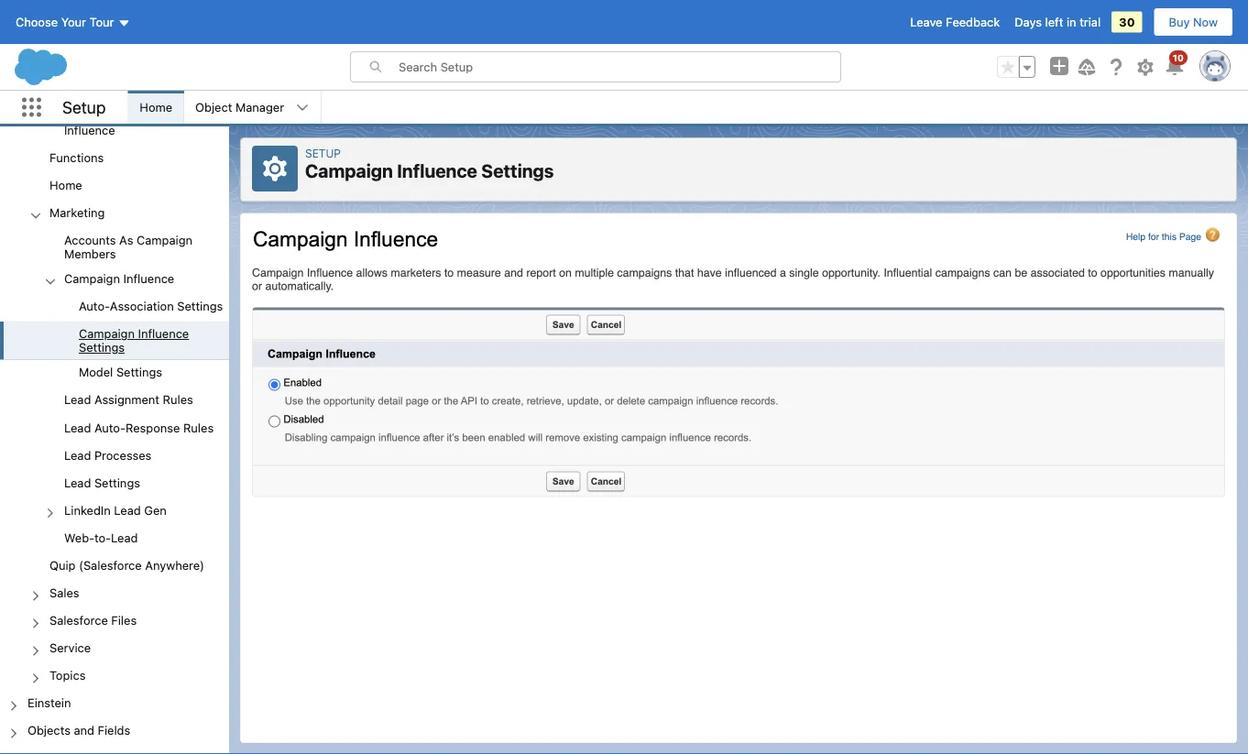 Task type: describe. For each thing, give the bounding box(es) containing it.
buy
[[1169, 15, 1190, 29]]

1 vertical spatial auto-
[[94, 420, 126, 434]]

model settings
[[79, 365, 162, 379]]

lead auto-response rules
[[64, 420, 214, 434]]

setup link
[[305, 147, 341, 159]]

accounts
[[64, 233, 116, 247]]

leave feedback
[[910, 15, 1000, 29]]

group containing influence
[[0, 0, 229, 691]]

accounts as campaign members link
[[64, 233, 229, 261]]

choose your tour
[[16, 15, 114, 29]]

lead up quip (salesforce anywhere)
[[111, 531, 138, 544]]

setup campaign influence settings
[[305, 147, 554, 181]]

1 vertical spatial rules
[[183, 420, 214, 434]]

lead assignment rules link
[[64, 393, 193, 409]]

functions
[[49, 151, 104, 164]]

assignment
[[94, 393, 160, 407]]

functions link
[[49, 151, 104, 167]]

campaign influence settings
[[79, 327, 189, 354]]

web-to-lead link
[[64, 531, 138, 547]]

campaign down members
[[64, 272, 120, 285]]

10
[[1173, 52, 1184, 63]]

lead processes link
[[64, 448, 152, 465]]

objects and fields
[[27, 724, 130, 737]]

model
[[79, 365, 113, 379]]

campaign influence
[[64, 272, 174, 285]]

leave feedback link
[[910, 15, 1000, 29]]

trial
[[1080, 15, 1101, 29]]

group containing auto-association settings
[[0, 294, 229, 387]]

your
[[61, 15, 86, 29]]

auto-association settings link
[[79, 299, 223, 316]]

salesforce files link
[[49, 613, 137, 630]]

influence link
[[64, 123, 115, 140]]

campaign influence settings link
[[79, 327, 229, 354]]

objects and fields link
[[27, 724, 130, 740]]

influence inside campaign influence settings
[[138, 327, 189, 341]]

marketing link
[[49, 206, 105, 222]]

0 vertical spatial home link
[[129, 91, 183, 124]]

campaign influence link
[[64, 272, 174, 288]]

left
[[1045, 15, 1064, 29]]

objects
[[27, 724, 70, 737]]

feedback
[[946, 15, 1000, 29]]

anywhere)
[[145, 558, 204, 572]]

setup for setup campaign influence settings
[[305, 147, 341, 159]]

response
[[126, 420, 180, 434]]

choose
[[16, 15, 58, 29]]

lead for lead assignment rules
[[64, 393, 91, 407]]

1 vertical spatial home link
[[49, 178, 82, 195]]

now
[[1193, 15, 1218, 29]]

(salesforce
[[79, 558, 142, 572]]

campaign inside setup campaign influence settings
[[305, 160, 393, 181]]

lead auto-response rules link
[[64, 420, 214, 437]]

campaign inside accounts as campaign members
[[137, 233, 192, 247]]

salesforce
[[49, 613, 108, 627]]

marketing tree item
[[0, 200, 229, 553]]

group containing accounts as campaign members
[[0, 228, 229, 553]]

association
[[110, 299, 174, 313]]

settings inside setup campaign influence settings
[[481, 160, 554, 181]]

quip (salesforce anywhere) link
[[49, 558, 204, 575]]

settings inside lead settings link
[[94, 476, 140, 489]]

auto-association settings
[[79, 299, 223, 313]]



Task type: locate. For each thing, give the bounding box(es) containing it.
settings inside auto-association settings link
[[177, 299, 223, 313]]

lead
[[64, 393, 91, 407], [64, 420, 91, 434], [64, 448, 91, 462], [64, 476, 91, 489], [114, 503, 141, 517], [111, 531, 138, 544]]

rules up response
[[163, 393, 193, 407]]

lead left "gen"
[[114, 503, 141, 517]]

auto- down the campaign influence link
[[79, 299, 110, 313]]

home link up marketing
[[49, 178, 82, 195]]

linkedin lead gen link
[[64, 503, 167, 520]]

home down the functions link
[[49, 178, 82, 192]]

setup inside setup campaign influence settings
[[305, 147, 341, 159]]

to-
[[94, 531, 111, 544]]

in
[[1067, 15, 1077, 29]]

lead for lead processes
[[64, 448, 91, 462]]

buy now button
[[1153, 7, 1234, 37]]

web-to-lead
[[64, 531, 138, 544]]

accounts as campaign members
[[64, 233, 192, 261]]

0 horizontal spatial home
[[49, 178, 82, 192]]

campaign right as
[[137, 233, 192, 247]]

auto- inside campaign influence tree item
[[79, 299, 110, 313]]

topics link
[[49, 669, 86, 685]]

home
[[140, 100, 172, 114], [49, 178, 82, 192]]

service link
[[49, 641, 91, 658]]

campaign down setup link
[[305, 160, 393, 181]]

linkedin lead gen
[[64, 503, 167, 517]]

lead up "linkedin"
[[64, 476, 91, 489]]

object manager link
[[184, 91, 295, 124]]

setup for setup
[[62, 97, 106, 117]]

campaign
[[305, 160, 393, 181], [137, 233, 192, 247], [64, 272, 120, 285], [79, 327, 135, 341]]

manager
[[236, 100, 284, 114]]

einstein
[[27, 696, 71, 710]]

service
[[49, 641, 91, 655]]

1 vertical spatial setup
[[305, 147, 341, 159]]

object
[[195, 100, 232, 114]]

members
[[64, 247, 116, 261]]

auto- up the lead processes
[[94, 420, 126, 434]]

lead settings link
[[64, 476, 140, 492]]

1 horizontal spatial setup
[[305, 147, 341, 159]]

0 vertical spatial setup
[[62, 97, 106, 117]]

linkedin
[[64, 503, 111, 517]]

quip (salesforce anywhere)
[[49, 558, 204, 572]]

days left in trial
[[1015, 15, 1101, 29]]

sales link
[[49, 586, 79, 602]]

group
[[0, 0, 229, 691], [997, 56, 1036, 78], [0, 228, 229, 553], [0, 294, 229, 387]]

marketing
[[49, 206, 105, 219]]

files
[[111, 613, 137, 627]]

lead assignment rules
[[64, 393, 193, 407]]

home inside group
[[49, 178, 82, 192]]

choose your tour button
[[15, 7, 132, 37]]

quip
[[49, 558, 76, 572]]

0 vertical spatial rules
[[163, 393, 193, 407]]

campaign influence settings tree item
[[0, 321, 229, 360]]

lead settings
[[64, 476, 140, 489]]

lead processes
[[64, 448, 152, 462]]

auto-
[[79, 299, 110, 313], [94, 420, 126, 434]]

campaign influence tree item
[[0, 266, 229, 387]]

home link
[[129, 91, 183, 124], [49, 178, 82, 195]]

home left object
[[140, 100, 172, 114]]

10 button
[[1164, 50, 1188, 78]]

setup
[[62, 97, 106, 117], [305, 147, 341, 159]]

influence inside setup campaign influence settings
[[397, 160, 477, 181]]

lead up the lead processes
[[64, 420, 91, 434]]

web-
[[64, 531, 94, 544]]

fields
[[98, 724, 130, 737]]

topics
[[49, 669, 86, 682]]

as
[[119, 233, 133, 247]]

and
[[74, 724, 94, 737]]

rules right response
[[183, 420, 214, 434]]

settings inside model settings link
[[116, 365, 162, 379]]

rules
[[163, 393, 193, 407], [183, 420, 214, 434]]

Search Setup text field
[[399, 52, 840, 82]]

gen
[[144, 503, 167, 517]]

einstein link
[[27, 696, 71, 713]]

1 vertical spatial home
[[49, 178, 82, 192]]

campaign inside campaign influence settings
[[79, 327, 135, 341]]

object manager
[[195, 100, 284, 114]]

0 vertical spatial auto-
[[79, 299, 110, 313]]

influence
[[64, 123, 115, 137], [397, 160, 477, 181], [123, 272, 174, 285], [138, 327, 189, 341]]

0 horizontal spatial setup
[[62, 97, 106, 117]]

home link left object
[[129, 91, 183, 124]]

processes
[[94, 448, 152, 462]]

days
[[1015, 15, 1042, 29]]

influence inside the campaign influence link
[[123, 272, 174, 285]]

0 horizontal spatial home link
[[49, 178, 82, 195]]

salesforce files
[[49, 613, 137, 627]]

campaign up "model"
[[79, 327, 135, 341]]

sales
[[49, 586, 79, 600]]

buy now
[[1169, 15, 1218, 29]]

settings inside campaign influence settings
[[79, 341, 125, 354]]

lead up lead settings in the left bottom of the page
[[64, 448, 91, 462]]

settings
[[481, 160, 554, 181], [177, 299, 223, 313], [79, 341, 125, 354], [116, 365, 162, 379], [94, 476, 140, 489]]

1 horizontal spatial home
[[140, 100, 172, 114]]

30
[[1119, 15, 1135, 29]]

tour
[[89, 15, 114, 29]]

0 vertical spatial home
[[140, 100, 172, 114]]

model settings link
[[79, 365, 162, 382]]

lead for lead auto-response rules
[[64, 420, 91, 434]]

lead for lead settings
[[64, 476, 91, 489]]

leave
[[910, 15, 943, 29]]

lead down "model"
[[64, 393, 91, 407]]

1 horizontal spatial home link
[[129, 91, 183, 124]]



Task type: vqa. For each thing, say whether or not it's contained in the screenshot.
Social Customer Service
no



